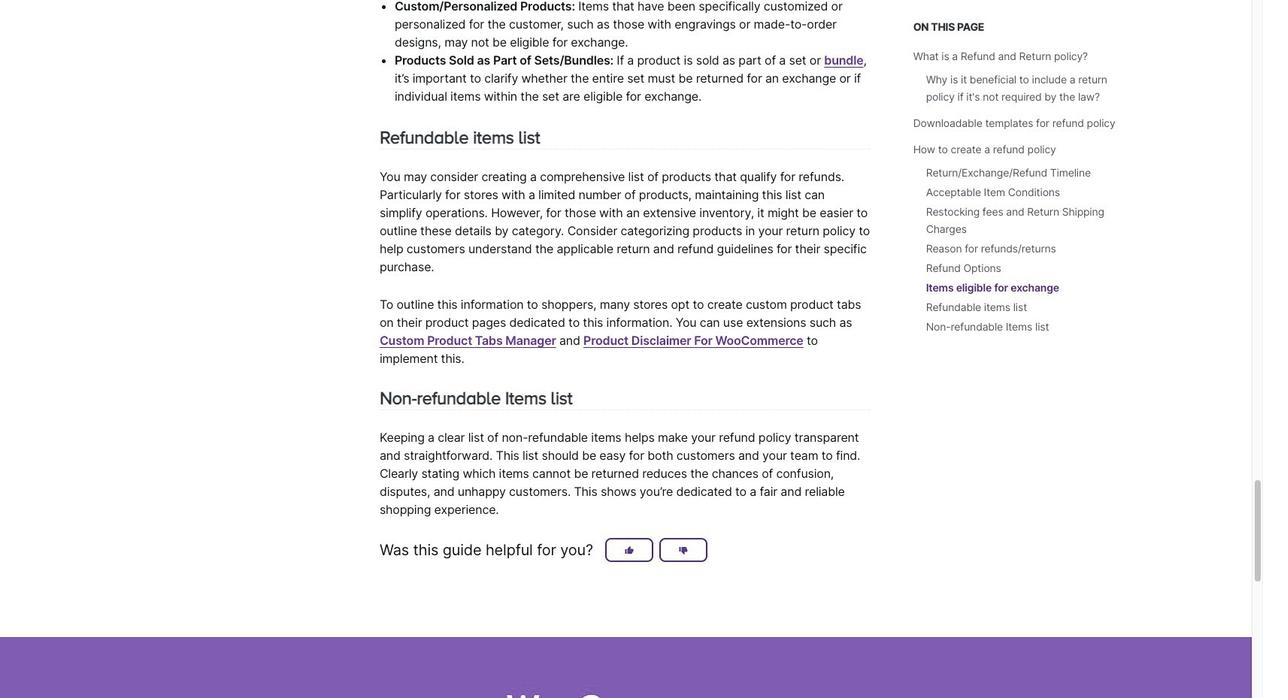 Task type: describe. For each thing, give the bounding box(es) containing it.
vote up image
[[625, 546, 634, 556]]



Task type: locate. For each thing, give the bounding box(es) containing it.
vote down image
[[679, 546, 688, 556]]



Task type: vqa. For each thing, say whether or not it's contained in the screenshot.
first Show subcategories icon from the top of the page
no



